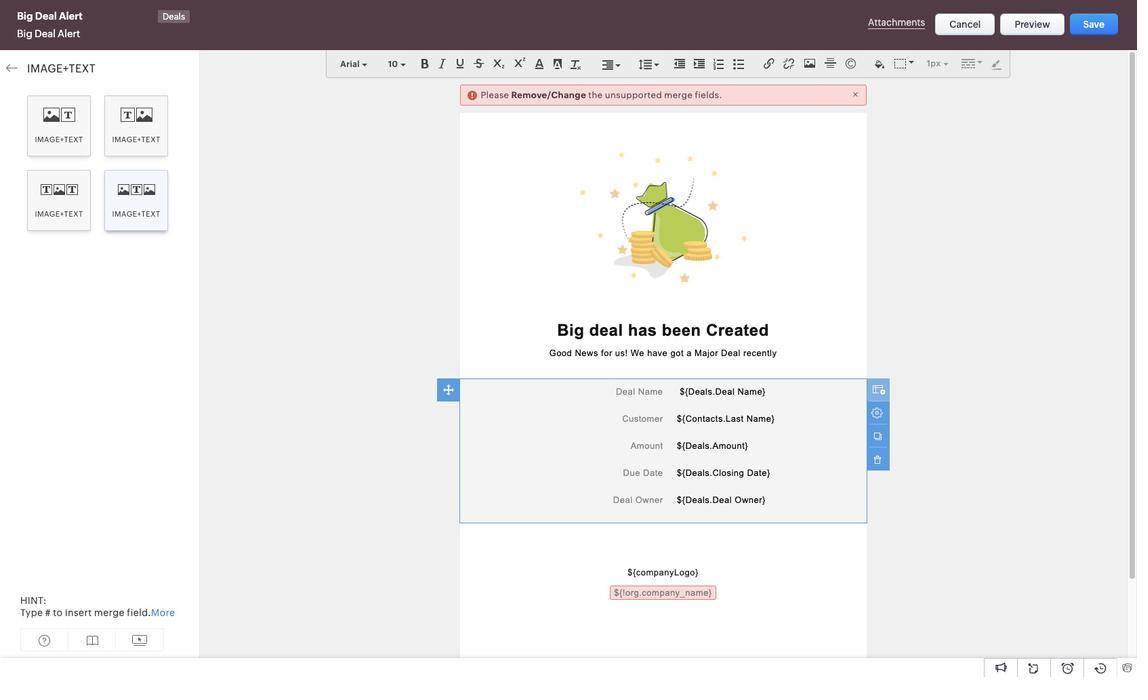 Task type: describe. For each thing, give the bounding box(es) containing it.
alert
[[58, 28, 80, 39]]

attachments
[[868, 17, 925, 28]]

Enter a template name text field
[[14, 10, 159, 24]]

big
[[17, 28, 32, 39]]



Task type: locate. For each thing, give the bounding box(es) containing it.
None button
[[936, 14, 995, 35], [1001, 14, 1065, 35], [1070, 14, 1119, 35], [936, 14, 995, 35], [1001, 14, 1065, 35], [1070, 14, 1119, 35]]

deals
[[163, 12, 185, 22]]

big deal alert
[[17, 28, 80, 39]]

deal
[[35, 28, 56, 39]]



Task type: vqa. For each thing, say whether or not it's contained in the screenshot.
Enter a template name "text box"
yes



